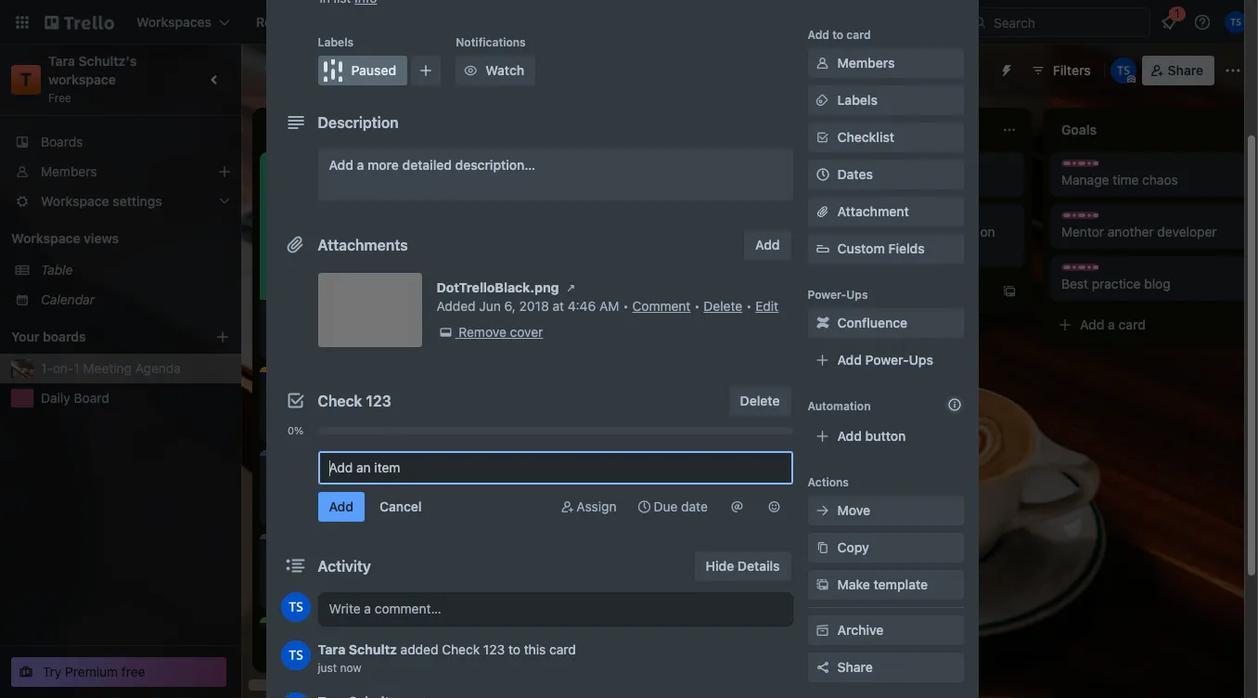 Task type: locate. For each thing, give the bounding box(es) containing it.
sm image down add to card
[[814, 91, 832, 110]]

add a card for right add a card button
[[1081, 317, 1147, 332]]

members link up the labels 'link'
[[808, 48, 964, 78]]

x,
[[663, 172, 675, 188]]

2 vertical spatial add a card button
[[260, 635, 468, 665]]

a down practice
[[1109, 317, 1116, 332]]

on- inside text field
[[281, 60, 309, 80]]

3 goal from the top
[[1081, 264, 1105, 278]]

1 horizontal spatial tara schultz (taraschultz7) image
[[1111, 58, 1137, 84]]

0 vertical spatial add a card
[[817, 283, 883, 299]]

1 horizontal spatial can
[[707, 172, 728, 188]]

to down write a comment text field
[[509, 642, 521, 657]]

0 horizontal spatial this
[[342, 308, 364, 324]]

button
[[866, 428, 906, 444]]

goal for mentor
[[1081, 212, 1105, 226]]

add a card for the leftmost add a card button
[[290, 642, 356, 657]]

1 vertical spatial -
[[294, 475, 300, 491]]

Board name text field
[[256, 56, 460, 85]]

1 vertical spatial share button
[[808, 653, 964, 682]]

sm image up details
[[765, 498, 784, 516]]

this down write a comment text field
[[524, 642, 546, 657]]

best practice blog link
[[1062, 275, 1259, 293]]

1 vertical spatial agenda
[[135, 360, 181, 376]]

comment
[[633, 298, 691, 314]]

agenda
[[390, 60, 451, 80], [135, 360, 181, 376]]

color: pink, title: "goal" element for mentor
[[1062, 212, 1105, 226]]

1 vertical spatial create from template… image
[[475, 642, 490, 657]]

report?
[[821, 242, 865, 258]]

discuss
[[817, 160, 859, 174], [817, 212, 859, 226], [553, 301, 595, 315], [290, 380, 332, 394], [271, 392, 318, 408], [303, 475, 350, 491]]

1 horizontal spatial ups
[[909, 352, 934, 368]]

labels up 1-on-1 meeting agenda text field
[[318, 35, 354, 49]]

sm image
[[814, 54, 832, 72], [814, 128, 832, 147], [814, 314, 832, 332], [635, 498, 654, 516], [765, 498, 784, 516]]

card down practice
[[1119, 317, 1147, 332]]

(#0)
[[447, 559, 472, 575]]

add power-ups
[[838, 352, 934, 368]]

2 goal from the top
[[1081, 212, 1105, 226]]

discuss inside discuss new training program
[[817, 160, 859, 174]]

add inside add button
[[756, 237, 780, 253]]

the
[[535, 172, 558, 188]]

sm image for watch
[[462, 61, 480, 80]]

0 horizontal spatial agenda
[[135, 360, 181, 376]]

can inside the team is stuck on x, how can we move forward?
[[707, 172, 728, 188]]

best
[[1062, 276, 1089, 292]]

can inside the discuss i think we can improve velocity if we make some tooling changes.
[[595, 313, 617, 329]]

create from template… image
[[1003, 284, 1018, 299]]

color: pink, title: "goal" element down the mentor at the top of page
[[1062, 264, 1105, 278]]

a for top add a card button
[[845, 283, 852, 299]]

color: orange, title: "discuss" element
[[798, 160, 859, 174], [798, 212, 859, 226], [535, 301, 595, 315], [271, 380, 332, 394]]

can up some
[[595, 313, 617, 329]]

can
[[798, 224, 822, 240]]

delete left automation
[[741, 393, 780, 408]]

tara up the just
[[318, 642, 346, 657]]

try premium free button
[[11, 657, 227, 687]]

we right how
[[732, 172, 749, 188]]

discuss inside the discuss i think we can improve velocity if we make some tooling changes.
[[553, 301, 595, 315]]

checklist link
[[808, 123, 964, 152]]

search image
[[973, 15, 988, 30]]

1-on-1 meeting agenda
[[266, 60, 451, 80], [41, 360, 181, 376]]

0 vertical spatial 1-on-1 meeting agenda
[[266, 60, 451, 80]]

0 horizontal spatial add a card
[[290, 642, 356, 657]]

None submit
[[318, 492, 365, 522]]

can right how
[[707, 172, 728, 188]]

0 vertical spatial tara schultz (taraschultz7) image
[[1111, 58, 1137, 84]]

sm image inside checklist link
[[814, 128, 832, 147]]

0 vertical spatial share button
[[1143, 56, 1215, 85]]

daily board
[[41, 390, 109, 406]]

card up the confluence
[[856, 283, 883, 299]]

discuss for -
[[290, 380, 332, 394]]

labels up checklist
[[838, 92, 878, 108]]

0 vertical spatial -
[[321, 392, 327, 408]]

added
[[401, 642, 439, 657]]

how
[[679, 172, 703, 188]]

on right the feedback
[[981, 224, 996, 240]]

agenda inside 1-on-1 meeting agenda link
[[135, 360, 181, 376]]

123 left topic
[[366, 393, 392, 409]]

share button down archive 'link'
[[808, 653, 964, 682]]

goal for best
[[1081, 264, 1105, 278]]

on inside the team is stuck on x, how can we move forward?
[[644, 172, 659, 188]]

discuss i think we can improve velocity if we make some tooling changes.
[[535, 301, 750, 347]]

watch
[[486, 62, 525, 78]]

remove cover
[[459, 324, 543, 340]]

discuss discuss - suggested topic (#3)
[[271, 380, 458, 408]]

1 vertical spatial delete
[[741, 393, 780, 408]]

some
[[570, 331, 603, 347]]

filters button
[[1026, 56, 1097, 85]]

0 horizontal spatial check
[[318, 393, 363, 409]]

1 horizontal spatial labels
[[838, 92, 878, 108]]

tara schultz (taraschultz7) image left the just
[[281, 641, 311, 670]]

if left interested
[[353, 475, 361, 491]]

1 horizontal spatial create from template… image
[[739, 373, 754, 388]]

sm image left archive
[[814, 621, 832, 640]]

1 horizontal spatial if
[[721, 313, 729, 329]]

sm image down 'add an item' text field
[[558, 498, 577, 516]]

description…
[[455, 157, 536, 173]]

delete left "edit" link
[[704, 298, 743, 314]]

add a card down practice
[[1081, 317, 1147, 332]]

calendar link
[[41, 291, 230, 309]]

2 vertical spatial add a card
[[290, 642, 356, 657]]

a
[[357, 157, 364, 173], [845, 283, 852, 299], [1109, 317, 1116, 332], [318, 642, 325, 657]]

agenda left 'star or unstar board' image
[[390, 60, 451, 80]]

need
[[349, 559, 379, 575]]

1 horizontal spatial check
[[442, 642, 480, 657]]

power- down the confluence
[[866, 352, 909, 368]]

a up the confluence
[[845, 283, 852, 299]]

1 vertical spatial delete link
[[729, 386, 791, 416]]

ups up add button button
[[909, 352, 934, 368]]

on left x,
[[644, 172, 659, 188]]

if inside the discuss i think we can improve velocity if we make some tooling changes.
[[721, 313, 729, 329]]

goal
[[1081, 160, 1105, 174], [1081, 212, 1105, 226], [1081, 264, 1105, 278]]

meeting up description
[[321, 60, 386, 80]]

power-
[[808, 288, 847, 302], [866, 352, 909, 368]]

to up the labels 'link'
[[833, 28, 844, 42]]

1 horizontal spatial add a card button
[[787, 277, 995, 306]]

0 vertical spatial tara schultz (taraschultz7) image
[[1225, 11, 1248, 33]]

sm image down added
[[437, 323, 455, 342]]

1 vertical spatial tara
[[318, 642, 346, 657]]

1 color: pink, title: "goal" element from the top
[[1062, 160, 1105, 174]]

share left the show menu icon
[[1169, 62, 1204, 78]]

3 color: pink, title: "goal" element from the top
[[1062, 264, 1105, 278]]

1 vertical spatial meeting
[[83, 360, 132, 376]]

0 horizontal spatial tara
[[48, 53, 75, 69]]

0 horizontal spatial create from template… image
[[475, 642, 490, 657]]

1-on-1 meeting agenda down the your boards with 2 items element
[[41, 360, 181, 376]]

sm image for members
[[814, 54, 832, 72]]

1 horizontal spatial tara schultz (taraschultz7) image
[[1225, 11, 1248, 33]]

sm image for copy
[[814, 538, 832, 557]]

automation image
[[992, 56, 1018, 82]]

members for rightmost the members link
[[838, 55, 895, 71]]

schultz
[[349, 642, 397, 657]]

- left 'no'
[[319, 559, 325, 575]]

1 vertical spatial check
[[442, 642, 480, 657]]

paused for paused paused - no need to discuss (#0)
[[290, 547, 329, 561]]

attachments
[[318, 237, 408, 253]]

1 horizontal spatial this
[[524, 642, 546, 657]]

make
[[838, 577, 871, 592]]

card for top add a card button
[[856, 283, 883, 299]]

1 vertical spatial goal
[[1081, 212, 1105, 226]]

1 vertical spatial on
[[981, 224, 996, 240]]

add board image
[[215, 330, 230, 344]]

color: orange, title: "discuss" element for training
[[798, 160, 859, 174]]

1 goal from the top
[[1081, 160, 1105, 174]]

goal inside goal manage time chaos
[[1081, 160, 1105, 174]]

0 vertical spatial if
[[721, 313, 729, 329]]

show menu image
[[1225, 61, 1243, 80]]

discuss inside "discuss can you please give feedback on the report?"
[[817, 212, 859, 226]]

2 horizontal spatial add a card
[[1081, 317, 1147, 332]]

color: pink, title: "goal" element left time
[[1062, 160, 1105, 174]]

sm image down add to card
[[814, 54, 832, 72]]

2 vertical spatial goal
[[1081, 264, 1105, 278]]

tara schultz added check 123 to this card just now
[[318, 642, 576, 675]]

goal inside "goal mentor another developer"
[[1081, 212, 1105, 226]]

goal down manage
[[1081, 212, 1105, 226]]

color: pink, title: "goal" element for manage
[[1062, 160, 1105, 174]]

0 vertical spatial delete
[[704, 298, 743, 314]]

you
[[826, 224, 847, 240]]

this right use
[[342, 308, 364, 324]]

sm image right date at the bottom right
[[728, 498, 747, 516]]

goal inside goal best practice blog
[[1081, 264, 1105, 278]]

1 vertical spatial 1-
[[41, 360, 53, 376]]

0 vertical spatial power-
[[808, 288, 847, 302]]

to right need
[[382, 559, 394, 575]]

- right fyi
[[294, 475, 300, 491]]

0 horizontal spatial tara schultz (taraschultz7) image
[[281, 641, 311, 670]]

create from template… image
[[739, 373, 754, 388], [475, 642, 490, 657]]

sm image inside archive 'link'
[[814, 621, 832, 640]]

123 down write a comment text field
[[484, 642, 505, 657]]

to left use
[[301, 308, 313, 324]]

card down write a comment text field
[[550, 642, 576, 657]]

practice
[[1092, 276, 1141, 292]]

goal for manage
[[1081, 160, 1105, 174]]

1 vertical spatial ups
[[909, 352, 934, 368]]

discuss - suggested topic (#3) link
[[271, 391, 479, 409]]

can
[[707, 172, 728, 188], [595, 313, 617, 329]]

0 vertical spatial create from template… image
[[739, 373, 754, 388]]

primary element
[[0, 0, 1259, 45]]

1 horizontal spatial add a card
[[817, 283, 883, 299]]

sm image left checklist
[[814, 128, 832, 147]]

add a card up the confluence
[[817, 283, 883, 299]]

1 vertical spatial 123
[[484, 642, 505, 657]]

1 vertical spatial members
[[41, 163, 97, 179]]

manage
[[1062, 172, 1110, 188]]

to inside paused paused - no need to discuss (#0)
[[382, 559, 394, 575]]

tara up workspace
[[48, 53, 75, 69]]

- for paused
[[319, 559, 325, 575]]

mentor another developer link
[[1062, 223, 1259, 241]]

calendar power-up image
[[893, 62, 908, 77]]

share button down 1 notification image
[[1143, 56, 1215, 85]]

members down add to card
[[838, 55, 895, 71]]

ups
[[847, 288, 869, 302], [909, 352, 934, 368]]

sm image left the watch
[[462, 61, 480, 80]]

1 vertical spatial if
[[353, 475, 361, 491]]

Search field
[[988, 8, 1150, 36]]

1 horizontal spatial on-
[[281, 60, 309, 80]]

paused left need
[[290, 547, 329, 561]]

on-
[[281, 60, 309, 80], [53, 360, 74, 376]]

1 notification image
[[1159, 11, 1181, 33]]

if right velocity
[[721, 313, 729, 329]]

add inside add power-ups link
[[838, 352, 862, 368]]

tara schultz (taraschultz7) image
[[1111, 58, 1137, 84], [281, 641, 311, 670]]

1-on-1 meeting agenda up description
[[266, 60, 451, 80]]

1 horizontal spatial share
[[1169, 62, 1204, 78]]

1 vertical spatial add a card
[[1081, 317, 1147, 332]]

0 horizontal spatial meeting
[[83, 360, 132, 376]]

add
[[808, 28, 830, 42], [329, 157, 354, 173], [756, 237, 780, 253], [817, 283, 842, 299], [1081, 317, 1105, 332], [838, 352, 862, 368], [838, 428, 862, 444], [290, 642, 314, 657]]

boards
[[41, 134, 83, 149]]

0 vertical spatial this
[[342, 308, 364, 324]]

0 vertical spatial share
[[1169, 62, 1204, 78]]

1 vertical spatial share
[[838, 659, 873, 675]]

paused for paused
[[351, 62, 397, 78]]

add a card button
[[787, 277, 995, 306], [1051, 310, 1259, 340], [260, 635, 468, 665]]

tara inside tara schultz's workspace free
[[48, 53, 75, 69]]

add a more detailed description… link
[[318, 149, 793, 201]]

0 vertical spatial can
[[707, 172, 728, 188]]

1 horizontal spatial tara
[[318, 642, 346, 657]]

0 horizontal spatial members link
[[0, 157, 241, 187]]

hide details
[[706, 558, 780, 574]]

members
[[838, 55, 895, 71], [41, 163, 97, 179]]

we up some
[[575, 313, 592, 329]]

0 horizontal spatial share
[[838, 659, 873, 675]]

members link down boards
[[0, 157, 241, 187]]

star or unstar board image
[[471, 63, 486, 78]]

if
[[721, 313, 729, 329], [353, 475, 361, 491]]

sm image inside make template link
[[814, 576, 832, 594]]

2 vertical spatial color: pink, title: "goal" element
[[1062, 264, 1105, 278]]

add a card up the just
[[290, 642, 356, 657]]

members down boards
[[41, 163, 97, 179]]

sm image inside move link
[[814, 501, 832, 520]]

tara schultz (taraschultz7) image
[[1225, 11, 1248, 33], [281, 592, 311, 622]]

goal down the mentor at the top of page
[[1081, 264, 1105, 278]]

color: black, title: "paused" element up description
[[318, 56, 408, 85]]

how to use this board link
[[271, 307, 479, 326]]

sm image inside 'watch' button
[[462, 61, 480, 80]]

on inside "discuss can you please give feedback on the report?"
[[981, 224, 996, 240]]

move
[[535, 190, 567, 206]]

ups up the confluence
[[847, 288, 869, 302]]

tara schultz (taraschultz7) image right 'filters'
[[1111, 58, 1137, 84]]

detailed
[[403, 157, 452, 173]]

paused up description
[[351, 62, 397, 78]]

delete inside delete link
[[741, 393, 780, 408]]

1 vertical spatial can
[[595, 313, 617, 329]]

color: black, title: "paused" element
[[318, 56, 408, 85], [271, 547, 329, 561]]

add inside add a more detailed description… link
[[329, 157, 354, 173]]

labels
[[318, 35, 354, 49], [838, 92, 878, 108]]

0 horizontal spatial if
[[353, 475, 361, 491]]

card up just now link
[[328, 642, 356, 657]]

sm image for move
[[814, 501, 832, 520]]

2018
[[520, 298, 549, 314]]

1 horizontal spatial members
[[838, 55, 895, 71]]

agenda up "daily board" link
[[135, 360, 181, 376]]

open information menu image
[[1194, 13, 1212, 32]]

0 vertical spatial ups
[[847, 288, 869, 302]]

1 vertical spatial tara schultz (taraschultz7) image
[[281, 641, 311, 670]]

share down archive
[[838, 659, 873, 675]]

6,
[[505, 298, 516, 314]]

1 horizontal spatial agenda
[[390, 60, 451, 80]]

color: pink, title: "goal" element down manage
[[1062, 212, 1105, 226]]

sm image inside the assign link
[[558, 498, 577, 516]]

sm image left make
[[814, 576, 832, 594]]

2 vertical spatial -
[[319, 559, 325, 575]]

sm image inside the labels 'link'
[[814, 91, 832, 110]]

sm image
[[462, 61, 480, 80], [814, 91, 832, 110], [562, 279, 581, 297], [437, 323, 455, 342], [558, 498, 577, 516], [728, 498, 747, 516], [814, 501, 832, 520], [814, 538, 832, 557], [814, 576, 832, 594], [814, 621, 832, 640]]

color: orange, title: "discuss" element for you
[[798, 212, 859, 226]]

0 horizontal spatial on
[[644, 172, 659, 188]]

color: blue, title: "fyi" element
[[271, 463, 308, 471]]

tara inside tara schultz added check 123 to this card just now
[[318, 642, 346, 657]]

0 horizontal spatial members
[[41, 163, 97, 179]]

delete link left "edit" link
[[704, 298, 743, 314]]

2 color: pink, title: "goal" element from the top
[[1062, 212, 1105, 226]]

sm image left copy on the right bottom
[[814, 538, 832, 557]]

add a card
[[817, 283, 883, 299], [1081, 317, 1147, 332], [290, 642, 356, 657]]

1 vertical spatial power-
[[866, 352, 909, 368]]

boards link
[[0, 127, 241, 157]]

a up the just
[[318, 642, 325, 657]]

color: pink, title: "goal" element
[[1062, 160, 1105, 174], [1062, 212, 1105, 226], [1062, 264, 1105, 278]]

velocity
[[672, 313, 718, 329]]

1 vertical spatial 1-on-1 meeting agenda
[[41, 360, 181, 376]]

sm image for labels
[[814, 91, 832, 110]]

sm image inside copy 'link'
[[814, 538, 832, 557]]

try premium free
[[43, 664, 145, 680]]

sm image for checklist
[[814, 128, 832, 147]]

- inside paused paused - no need to discuss (#0)
[[319, 559, 325, 575]]

1 horizontal spatial 123
[[484, 642, 505, 657]]

power- down report?
[[808, 288, 847, 302]]

0 horizontal spatial on-
[[53, 360, 74, 376]]

1 vertical spatial color: pink, title: "goal" element
[[1062, 212, 1105, 226]]

free
[[48, 91, 71, 105]]

check
[[318, 393, 363, 409], [442, 642, 480, 657]]

1 horizontal spatial share button
[[1143, 56, 1215, 85]]

developer
[[1158, 224, 1218, 240]]

0 vertical spatial 1-
[[266, 60, 281, 80]]

sm image right assign
[[635, 498, 654, 516]]

0 vertical spatial members
[[838, 55, 895, 71]]

interested
[[365, 475, 425, 491]]

1- inside text field
[[266, 60, 281, 80]]

1 horizontal spatial 1-
[[266, 60, 281, 80]]

meeting down the your boards with 2 items element
[[83, 360, 132, 376]]

hide
[[706, 558, 735, 574]]

- inside discuss discuss - suggested topic (#3)
[[321, 392, 327, 408]]

sm image down the actions
[[814, 501, 832, 520]]

delete link left automation
[[729, 386, 791, 416]]

1 horizontal spatial power-
[[866, 352, 909, 368]]

daily board link
[[41, 389, 230, 408]]

sm image down power-ups
[[814, 314, 832, 332]]

0 vertical spatial 123
[[366, 393, 392, 409]]

am
[[600, 298, 620, 314]]

add power-ups link
[[808, 345, 964, 375]]

we left "edit" link
[[733, 313, 750, 329]]

sm image for archive
[[814, 621, 832, 640]]

- left suggested
[[321, 392, 327, 408]]

color: black, title: "paused" element left need
[[271, 547, 329, 561]]

workspace visible image
[[505, 63, 520, 78]]

goal left time
[[1081, 160, 1105, 174]]

boards
[[43, 329, 86, 344]]

we inside the team is stuck on x, how can we move forward?
[[732, 172, 749, 188]]

0 vertical spatial labels
[[318, 35, 354, 49]]

0 vertical spatial color: pink, title: "goal" element
[[1062, 160, 1105, 174]]

1 horizontal spatial on
[[981, 224, 996, 240]]



Task type: vqa. For each thing, say whether or not it's contained in the screenshot.
the create
no



Task type: describe. For each thing, give the bounding box(es) containing it.
agenda inside 1-on-1 meeting agenda text field
[[390, 60, 451, 80]]

feedback
[[922, 224, 977, 240]]

attachment
[[838, 203, 910, 219]]

description
[[318, 114, 399, 131]]

(#6)
[[429, 475, 454, 491]]

added
[[437, 298, 476, 314]]

1 vertical spatial on-
[[53, 360, 74, 376]]

the
[[798, 242, 818, 258]]

add a card for top add a card button
[[817, 283, 883, 299]]

dates button
[[808, 160, 964, 189]]

edit link
[[756, 298, 779, 314]]

paused paused - no need to discuss (#0)
[[271, 547, 472, 575]]

new training program link
[[798, 171, 1014, 189]]

add button
[[838, 428, 906, 444]]

i think we can improve velocity if we make some tooling changes. link
[[535, 312, 750, 349]]

0 horizontal spatial power-
[[808, 288, 847, 302]]

0 horizontal spatial 1-
[[41, 360, 53, 376]]

paused - no need to discuss (#0) link
[[271, 558, 479, 577]]

power-ups
[[808, 288, 869, 302]]

cover
[[510, 324, 543, 340]]

to inside tara schultz added check 123 to this card just now
[[509, 642, 521, 657]]

make template
[[838, 577, 928, 592]]

checklist
[[838, 129, 895, 145]]

sm image up 4:46
[[562, 279, 581, 297]]

Add an item text field
[[318, 451, 793, 485]]

4:46
[[568, 298, 596, 314]]

0 horizontal spatial ups
[[847, 288, 869, 302]]

jun
[[479, 298, 501, 314]]

tara for schultz
[[318, 642, 346, 657]]

power ups image
[[966, 63, 981, 78]]

1-on-1 meeting agenda link
[[41, 359, 230, 378]]

color: orange, title: "discuss" element for think
[[535, 301, 595, 315]]

meeting inside text field
[[321, 60, 386, 80]]

new
[[798, 172, 825, 188]]

a left more
[[357, 157, 364, 173]]

0 horizontal spatial 1-on-1 meeting agenda
[[41, 360, 181, 376]]

1 horizontal spatial members link
[[808, 48, 964, 78]]

add a more detailed description…
[[329, 157, 536, 173]]

123 inside tara schultz added check 123 to this card just now
[[484, 642, 505, 657]]

due date
[[654, 499, 708, 514]]

board
[[74, 390, 109, 406]]

this inside tara schultz added check 123 to this card just now
[[524, 642, 546, 657]]

no
[[328, 559, 345, 575]]

at
[[553, 298, 565, 314]]

views
[[84, 230, 119, 246]]

schultz's
[[79, 53, 137, 69]]

dates
[[838, 166, 873, 182]]

sm image inside due date link
[[635, 498, 654, 516]]

1 vertical spatial members link
[[0, 157, 241, 187]]

check inside tara schultz added check 123 to this card just now
[[442, 642, 480, 657]]

just now link
[[318, 661, 362, 675]]

card for the leftmost add a card button
[[328, 642, 356, 657]]

archive
[[838, 622, 884, 638]]

0 horizontal spatial add a card button
[[260, 635, 468, 665]]

card inside tara schultz added check 123 to this card just now
[[550, 642, 576, 657]]

0 horizontal spatial labels
[[318, 35, 354, 49]]

goal manage time chaos
[[1062, 160, 1179, 188]]

discuss can you please give feedback on the report?
[[798, 212, 996, 258]]

topic
[[399, 392, 429, 408]]

due date link
[[628, 492, 717, 522]]

blog
[[1145, 276, 1171, 292]]

0 vertical spatial color: black, title: "paused" element
[[318, 56, 408, 85]]

another
[[1108, 224, 1155, 240]]

2 horizontal spatial add a card button
[[1051, 310, 1259, 340]]

members for bottommost the members link
[[41, 163, 97, 179]]

Write a comment text field
[[318, 592, 793, 626]]

assign link
[[551, 492, 624, 522]]

date
[[682, 499, 708, 514]]

the team is stuck on x, how can we move forward?
[[535, 172, 749, 206]]

custom fields button
[[808, 240, 964, 258]]

team
[[561, 172, 591, 188]]

suggested
[[331, 392, 396, 408]]

fields
[[889, 240, 925, 256]]

workspace views
[[11, 230, 119, 246]]

add to card
[[808, 28, 871, 42]]

1 vertical spatial color: black, title: "paused" element
[[271, 547, 329, 561]]

due
[[654, 499, 678, 514]]

goal mentor another developer
[[1062, 212, 1218, 240]]

1-on-1 meeting agenda inside text field
[[266, 60, 451, 80]]

stuck
[[608, 172, 641, 188]]

training
[[829, 172, 874, 188]]

discuss for think
[[553, 301, 595, 315]]

0 vertical spatial add a card button
[[787, 277, 995, 306]]

discuss for training
[[817, 160, 859, 174]]

discuss for you
[[817, 212, 859, 226]]

0 vertical spatial delete link
[[704, 298, 743, 314]]

attachment button
[[808, 197, 964, 227]]

can you please give feedback on the report? link
[[798, 223, 1014, 260]]

card up the labels 'link'
[[847, 28, 871, 42]]

sm image for remove cover
[[437, 323, 455, 342]]

card for right add a card button
[[1119, 317, 1147, 332]]

sm image for make template
[[814, 576, 832, 594]]

just
[[318, 661, 337, 675]]

add inside add button button
[[838, 428, 862, 444]]

fyi - discuss if interested (#6) link
[[271, 474, 479, 493]]

more
[[368, 157, 399, 173]]

custom fields
[[838, 240, 925, 256]]

we for discuss i think we can improve velocity if we make some tooling changes.
[[733, 313, 750, 329]]

activity
[[318, 558, 371, 575]]

forward?
[[571, 190, 623, 206]]

daily
[[41, 390, 70, 406]]

paused left 'no'
[[271, 559, 315, 575]]

cancel link
[[369, 492, 433, 522]]

0 vertical spatial check
[[318, 393, 363, 409]]

- for discuss
[[321, 392, 327, 408]]

1 vertical spatial tara schultz (taraschultz7) image
[[281, 592, 311, 622]]

discuss
[[398, 559, 443, 575]]

ups inside add power-ups link
[[909, 352, 934, 368]]

1 inside text field
[[309, 60, 317, 80]]

make template link
[[808, 570, 964, 600]]

tara schultz's workspace link
[[48, 53, 140, 87]]

premium
[[65, 664, 118, 680]]

copy
[[838, 539, 870, 555]]

mentor
[[1062, 224, 1105, 240]]

a for right add a card button
[[1109, 317, 1116, 332]]

tara for schultz's
[[48, 53, 75, 69]]

0 horizontal spatial share button
[[808, 653, 964, 682]]

hide details link
[[695, 551, 791, 581]]

copy link
[[808, 533, 964, 563]]

time
[[1113, 172, 1140, 188]]

confluence
[[838, 315, 908, 331]]

please
[[851, 224, 890, 240]]

power- inside add power-ups link
[[866, 352, 909, 368]]

color: pink, title: "goal" element for best
[[1062, 264, 1105, 278]]

sm image for confluence
[[814, 314, 832, 332]]

tooling
[[607, 331, 648, 347]]

tara schultz's workspace free
[[48, 53, 140, 105]]

make
[[535, 331, 567, 347]]

table
[[41, 262, 73, 278]]

t
[[20, 69, 32, 90]]

use
[[317, 308, 338, 324]]

notifications
[[456, 35, 526, 49]]

labels inside 'link'
[[838, 92, 878, 108]]

dottrelloblack.png
[[437, 279, 559, 295]]

cancel
[[380, 499, 422, 514]]

0%
[[288, 424, 304, 436]]

your boards with 2 items element
[[11, 326, 188, 348]]

a for the leftmost add a card button
[[318, 642, 325, 657]]

we for the team is stuck on x, how can we move forward?
[[732, 172, 749, 188]]

0 horizontal spatial 123
[[366, 393, 392, 409]]

workspace
[[11, 230, 80, 246]]

manage time chaos link
[[1062, 171, 1259, 189]]

check 123 group
[[281, 440, 793, 447]]



